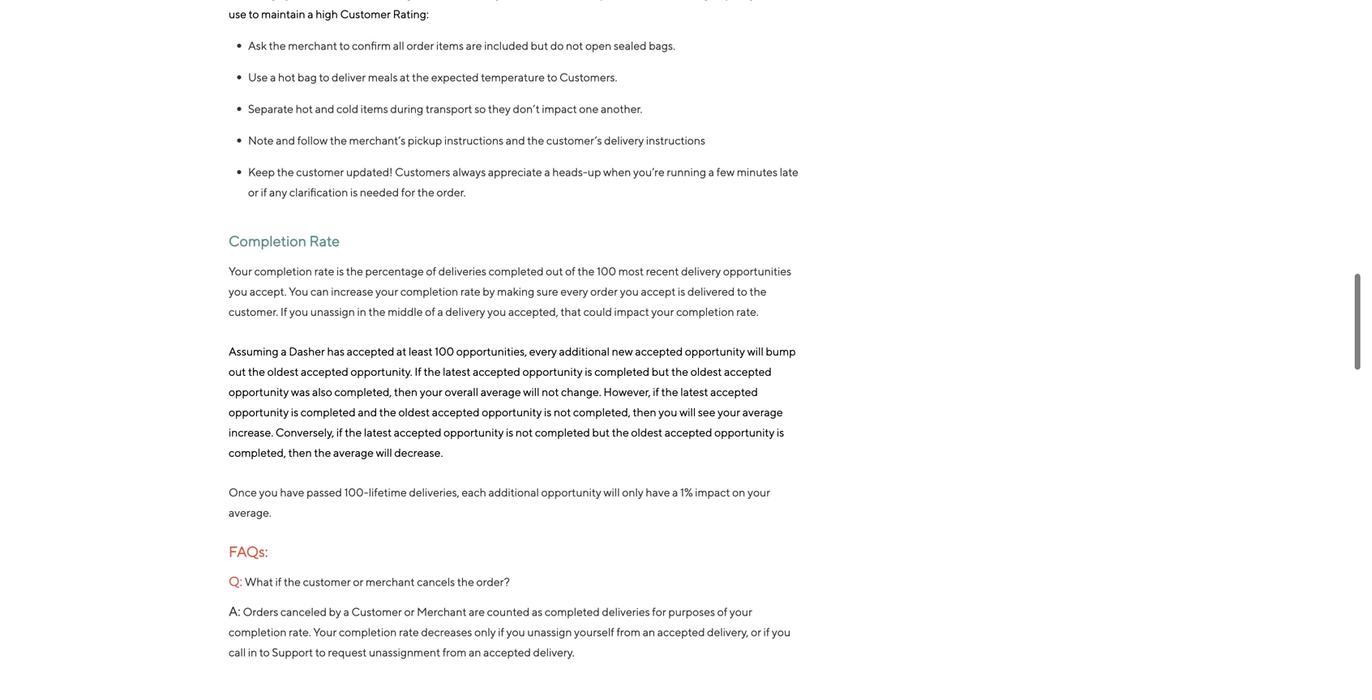 Task type: vqa. For each thing, say whether or not it's contained in the screenshot.
right latest
yes



Task type: locate. For each thing, give the bounding box(es) containing it.
a
[[565, 0, 571, 0], [308, 7, 314, 21], [270, 70, 276, 84], [544, 165, 550, 179], [709, 165, 715, 179], [437, 305, 443, 319], [281, 345, 287, 358], [672, 486, 678, 499], [344, 606, 349, 619]]

a inside orders canceled by a customer or merchant are counted as completed deliveries for purposes of your completion rate. your completion rate decreases only if you unassign yourself from an accepted delivery, or if you call in to support to request unassignment from an accepted delivery.
[[344, 606, 349, 619]]

minutes
[[737, 165, 778, 179]]

don't
[[513, 102, 540, 115]]

latest up overall
[[443, 365, 471, 379]]

every
[[561, 285, 588, 298], [529, 345, 557, 358]]

delivery up opportunities,
[[446, 305, 485, 319]]

a right use
[[270, 70, 276, 84]]

0 vertical spatial average
[[481, 385, 521, 399]]

only inside orders canceled by a customer or merchant are counted as completed deliveries for purposes of your completion rate. your completion rate decreases only if you unassign yourself from an accepted delivery, or if you call in to support to request unassignment from an accepted delivery.
[[475, 626, 496, 639]]

0 vertical spatial customer
[[340, 7, 391, 21]]

keep
[[248, 165, 275, 179]]

to right bag
[[319, 70, 330, 84]]

out
[[546, 265, 563, 278], [229, 365, 246, 379]]

1 vertical spatial completed,
[[573, 406, 631, 419]]

0 vertical spatial unassign
[[310, 305, 355, 319]]

to
[[249, 7, 259, 21], [339, 39, 350, 52], [319, 70, 330, 84], [547, 70, 558, 84], [737, 285, 748, 298], [259, 646, 270, 660], [315, 646, 326, 660]]

deliveries,
[[409, 486, 460, 499]]

but left the do
[[531, 39, 548, 52]]

has
[[327, 345, 345, 358]]

impact right 1%
[[695, 486, 730, 499]]

at
[[400, 70, 410, 84], [397, 345, 407, 358]]

1 vertical spatial that
[[561, 305, 581, 319]]

your
[[376, 285, 398, 298], [652, 305, 674, 319], [420, 385, 443, 399], [718, 406, 741, 419], [748, 486, 771, 499], [730, 606, 753, 619]]

100 inside 'assuming a dasher has accepted at least 100 opportunities, every additional new accepted opportunity will bump out the oldest accepted opportunity. if the latest accepted opportunity is completed but the oldest accepted opportunity was also completed, then your overall average will not change. however, if the latest accepted opportunity is completed and the oldest accepted opportunity is not completed, then you will see your average increase. conversely, if the latest accepted opportunity is not completed but the oldest accepted opportunity is completed, then the average will decrease.'
[[435, 345, 454, 358]]

1 vertical spatial rate.
[[289, 626, 311, 639]]

instructions up running
[[646, 134, 706, 147]]

are right the here
[[547, 0, 563, 0]]

impact down accept
[[614, 305, 649, 319]]

completed up yourself
[[545, 606, 600, 619]]

cancels
[[417, 576, 455, 589]]

1 vertical spatial additional
[[489, 486, 539, 499]]

average right see on the right bottom of the page
[[743, 406, 783, 419]]

at right meals at the top left of the page
[[400, 70, 410, 84]]

or left merchant at the bottom left
[[404, 606, 415, 619]]

average up 100-
[[333, 446, 374, 460]]

completion up middle
[[400, 285, 458, 298]]

1 vertical spatial by
[[329, 606, 341, 619]]

0 vertical spatial 100
[[597, 265, 616, 278]]

1 horizontal spatial from
[[617, 626, 641, 639]]

1 vertical spatial hot
[[296, 102, 313, 115]]

few inside here are a few tips that we've seen high-quality dashers use to maintain a high customer rating:
[[573, 0, 591, 0]]

rate.
[[737, 305, 759, 319], [289, 626, 311, 639]]

then
[[394, 385, 418, 399], [633, 406, 657, 419], [288, 446, 312, 460]]

1 horizontal spatial deliveries
[[602, 606, 650, 619]]

accepted
[[347, 345, 394, 358], [635, 345, 683, 358], [301, 365, 349, 379], [473, 365, 520, 379], [724, 365, 772, 379], [711, 385, 758, 399], [432, 406, 480, 419], [394, 426, 442, 439], [665, 426, 712, 439], [658, 626, 705, 639], [483, 646, 531, 660]]

0 vertical spatial deliveries
[[439, 265, 487, 278]]

orders
[[243, 606, 278, 619]]

completion down orders
[[229, 626, 287, 639]]

additional right each
[[489, 486, 539, 499]]

customer up canceled
[[303, 576, 351, 589]]

completed up making
[[489, 265, 544, 278]]

1 vertical spatial 100
[[435, 345, 454, 358]]

completed inside orders canceled by a customer or merchant are counted as completed deliveries for purposes of your completion rate. your completion rate decreases only if you unassign yourself from an accepted delivery, or if you call in to support to request unassignment from an accepted delivery.
[[545, 606, 600, 619]]

2 horizontal spatial completed,
[[573, 406, 631, 419]]

customer.
[[229, 305, 278, 319]]

an down decreases
[[469, 646, 481, 660]]

or up request
[[353, 576, 364, 589]]

every inside your completion rate is the percentage of deliveries completed out of the 100 most recent delivery opportunities you accept. you can increase your completion rate by making sure every order you accept is delivered to the customer. if you unassign in the middle of a delivery you accepted, that could impact your completion rate.
[[561, 285, 588, 298]]

you inside once you have passed 100-lifetime deliveries, each additional opportunity will only have a 1% impact on your average.
[[259, 486, 278, 499]]

100
[[597, 265, 616, 278], [435, 345, 454, 358]]

oldest up 'was'
[[267, 365, 299, 379]]

see
[[698, 406, 716, 419]]

1 horizontal spatial delivery
[[604, 134, 644, 147]]

decrease.
[[394, 446, 443, 460]]

are
[[547, 0, 563, 0], [466, 39, 482, 52], [469, 606, 485, 619]]

merchant's
[[349, 134, 406, 147]]

1 horizontal spatial that
[[614, 0, 635, 0]]

a down q: what if the customer or merchant cancels the order? on the bottom left
[[344, 606, 349, 619]]

100 right least
[[435, 345, 454, 358]]

0 vertical spatial for
[[401, 186, 415, 199]]

1 vertical spatial your
[[313, 626, 337, 639]]

customer's
[[547, 134, 602, 147]]

0 vertical spatial additional
[[559, 345, 610, 358]]

1 vertical spatial few
[[717, 165, 735, 179]]

0 horizontal spatial unassign
[[310, 305, 355, 319]]

that inside your completion rate is the percentage of deliveries completed out of the 100 most recent delivery opportunities you accept. you can increase your completion rate by making sure every order you accept is delivered to the customer. if you unassign in the middle of a delivery you accepted, that could impact your completion rate.
[[561, 305, 581, 319]]

0 horizontal spatial additional
[[489, 486, 539, 499]]

dasher
[[289, 345, 325, 358]]

0 horizontal spatial have
[[280, 486, 304, 499]]

for inside the keep the customer updated! customers always appreciate a heads-up when you're running a few minutes late or if any clarification is needed for the order.
[[401, 186, 415, 199]]

of left 'most'
[[565, 265, 576, 278]]

your inside orders canceled by a customer or merchant are counted as completed deliveries for purposes of your completion rate. your completion rate decreases only if you unassign yourself from an accepted delivery, or if you call in to support to request unassignment from an accepted delivery.
[[313, 626, 337, 639]]

completed, down increase.
[[229, 446, 286, 460]]

high-
[[694, 0, 721, 0]]

order.
[[437, 186, 466, 199]]

1 horizontal spatial only
[[622, 486, 644, 499]]

in right call
[[248, 646, 257, 660]]

that
[[614, 0, 635, 0], [561, 305, 581, 319]]

each
[[462, 486, 486, 499]]

completion rate
[[229, 232, 340, 250]]

use
[[248, 70, 268, 84]]

0 horizontal spatial deliveries
[[439, 265, 487, 278]]

updated!
[[346, 165, 393, 179]]

1 vertical spatial every
[[529, 345, 557, 358]]

2 vertical spatial latest
[[364, 426, 392, 439]]

out up sure
[[546, 265, 563, 278]]

transport
[[426, 102, 472, 115]]

if left any
[[261, 186, 267, 199]]

by right canceled
[[329, 606, 341, 619]]

1 horizontal spatial if
[[415, 365, 422, 379]]

if down accept.
[[280, 305, 287, 319]]

impact
[[542, 102, 577, 115], [614, 305, 649, 319], [695, 486, 730, 499]]

completion
[[229, 232, 307, 250]]

conversely,
[[276, 426, 334, 439]]

0 horizontal spatial instructions
[[444, 134, 504, 147]]

up
[[588, 165, 601, 179]]

1 vertical spatial customer
[[352, 606, 402, 619]]

customer up 'clarification'
[[296, 165, 344, 179]]

maintain
[[261, 7, 305, 21]]

latest up the 'lifetime'
[[364, 426, 392, 439]]

delivery up delivered
[[681, 265, 721, 278]]

appreciate
[[488, 165, 542, 179]]

then down opportunity.
[[394, 385, 418, 399]]

0 horizontal spatial impact
[[542, 102, 577, 115]]

of inside orders canceled by a customer or merchant are counted as completed deliveries for purposes of your completion rate. your completion rate decreases only if you unassign yourself from an accepted delivery, or if you call in to support to request unassignment from an accepted delivery.
[[717, 606, 728, 619]]

high
[[316, 7, 338, 21]]

1 vertical spatial items
[[361, 102, 388, 115]]

2 horizontal spatial impact
[[695, 486, 730, 499]]

in down increase
[[357, 305, 366, 319]]

completed, down opportunity.
[[335, 385, 392, 399]]

but down change.
[[592, 426, 610, 439]]

2 horizontal spatial latest
[[681, 385, 708, 399]]

a left high
[[308, 7, 314, 21]]

order inside your completion rate is the percentage of deliveries completed out of the 100 most recent delivery opportunities you accept. you can increase your completion rate by making sure every order you accept is delivered to the customer. if you unassign in the middle of a delivery you accepted, that could impact your completion rate.
[[590, 285, 618, 298]]

separate
[[248, 102, 294, 115]]

completed down also
[[301, 406, 356, 419]]

1 horizontal spatial out
[[546, 265, 563, 278]]

2 vertical spatial are
[[469, 606, 485, 619]]

you left see on the right bottom of the page
[[659, 406, 678, 419]]

needed
[[360, 186, 399, 199]]

assuming a dasher has accepted at least 100 opportunities, every additional new accepted opportunity will bump out the oldest accepted opportunity. if the latest accepted opportunity is completed but the oldest accepted opportunity was also completed, then your overall average will not change. however, if the latest accepted opportunity is completed and the oldest accepted opportunity is not completed, then you will see your average increase. conversely, if the latest accepted opportunity is not completed but the oldest accepted opportunity is completed, then the average will decrease.
[[229, 345, 798, 460]]

in
[[357, 305, 366, 319], [248, 646, 257, 660]]

and
[[315, 102, 334, 115], [276, 134, 295, 147], [506, 134, 525, 147], [358, 406, 377, 419]]

if inside q: what if the customer or merchant cancels the order?
[[275, 576, 282, 589]]

few left minutes
[[717, 165, 735, 179]]

your right on
[[748, 486, 771, 499]]

only down counted
[[475, 626, 496, 639]]

open
[[585, 39, 612, 52]]

rate left making
[[461, 285, 481, 298]]

in inside your completion rate is the percentage of deliveries completed out of the 100 most recent delivery opportunities you accept. you can increase your completion rate by making sure every order you accept is delivered to the customer. if you unassign in the middle of a delivery you accepted, that could impact your completion rate.
[[357, 305, 366, 319]]

1 vertical spatial order
[[590, 285, 618, 298]]

or inside q: what if the customer or merchant cancels the order?
[[353, 576, 364, 589]]

2 instructions from the left
[[646, 134, 706, 147]]

expected
[[431, 70, 479, 84]]

however,
[[604, 385, 651, 399]]

accepted,
[[508, 305, 559, 319]]

pickup
[[408, 134, 442, 147]]

0 horizontal spatial by
[[329, 606, 341, 619]]

customer
[[340, 7, 391, 21], [352, 606, 402, 619]]

for inside orders canceled by a customer or merchant are counted as completed deliveries for purposes of your completion rate. your completion rate decreases only if you unassign yourself from an accepted delivery, or if you call in to support to request unassignment from an accepted delivery.
[[652, 606, 666, 619]]

1 horizontal spatial rate
[[399, 626, 419, 639]]

few
[[573, 0, 591, 0], [717, 165, 735, 179]]

2 have from the left
[[646, 486, 670, 499]]

1 horizontal spatial completed,
[[335, 385, 392, 399]]

items up expected
[[436, 39, 464, 52]]

your
[[229, 265, 252, 278], [313, 626, 337, 639]]

1 horizontal spatial rate.
[[737, 305, 759, 319]]

delivery,
[[707, 626, 749, 639]]

will inside once you have passed 100-lifetime deliveries, each additional opportunity will only have a 1% impact on your average.
[[604, 486, 620, 499]]

are left included
[[466, 39, 482, 52]]

1 vertical spatial only
[[475, 626, 496, 639]]

0 horizontal spatial every
[[529, 345, 557, 358]]

oldest down however,
[[631, 426, 663, 439]]

1 horizontal spatial have
[[646, 486, 670, 499]]

are left counted
[[469, 606, 485, 619]]

then down conversely,
[[288, 446, 312, 460]]

1 vertical spatial at
[[397, 345, 407, 358]]

0 vertical spatial latest
[[443, 365, 471, 379]]

1 vertical spatial average
[[743, 406, 783, 419]]

will left decrease.
[[376, 446, 392, 460]]

deliveries up yourself
[[602, 606, 650, 619]]

bump
[[766, 345, 796, 358]]

1 horizontal spatial few
[[717, 165, 735, 179]]

you right the once
[[259, 486, 278, 499]]

2 horizontal spatial then
[[633, 406, 657, 419]]

merchant left cancels
[[366, 576, 415, 589]]

rate. inside orders canceled by a customer or merchant are counted as completed deliveries for purposes of your completion rate. your completion rate decreases only if you unassign yourself from an accepted delivery, or if you call in to support to request unassignment from an accepted delivery.
[[289, 626, 311, 639]]

will
[[747, 345, 764, 358], [523, 385, 540, 399], [680, 406, 696, 419], [376, 446, 392, 460], [604, 486, 620, 499]]

2 vertical spatial then
[[288, 446, 312, 460]]

1 vertical spatial if
[[415, 365, 422, 379]]

at left least
[[397, 345, 407, 358]]

from down decreases
[[443, 646, 467, 660]]

0 horizontal spatial completed,
[[229, 446, 286, 460]]

completed, down change.
[[573, 406, 631, 419]]

0 vertical spatial out
[[546, 265, 563, 278]]

do
[[551, 39, 564, 52]]

1 vertical spatial out
[[229, 365, 246, 379]]

not
[[566, 39, 583, 52], [542, 385, 559, 399], [554, 406, 571, 419], [516, 426, 533, 439]]

any
[[269, 186, 287, 199]]

only left 1%
[[622, 486, 644, 499]]

a inside once you have passed 100-lifetime deliveries, each additional opportunity will only have a 1% impact on your average.
[[672, 486, 678, 499]]

oldest
[[267, 365, 299, 379], [691, 365, 722, 379], [399, 406, 430, 419], [631, 426, 663, 439]]

1 horizontal spatial 100
[[597, 265, 616, 278]]

a left dasher
[[281, 345, 287, 358]]

unassign inside orders canceled by a customer or merchant are counted as completed deliveries for purposes of your completion rate. your completion rate decreases only if you unassign yourself from an accepted delivery, or if you call in to support to request unassignment from an accepted delivery.
[[527, 626, 572, 639]]

0 vertical spatial your
[[229, 265, 252, 278]]

items right cold
[[361, 102, 388, 115]]

1 horizontal spatial instructions
[[646, 134, 706, 147]]

will left change.
[[523, 385, 540, 399]]

or down "keep"
[[248, 186, 259, 199]]

2 horizontal spatial rate
[[461, 285, 481, 298]]

0 vertical spatial rate
[[314, 265, 334, 278]]

that right tips
[[614, 0, 635, 0]]

your up accept.
[[229, 265, 252, 278]]

0 horizontal spatial out
[[229, 365, 246, 379]]

not right the do
[[566, 39, 583, 52]]

out down the assuming
[[229, 365, 246, 379]]

delivery down another.
[[604, 134, 644, 147]]

unassign
[[310, 305, 355, 319], [527, 626, 572, 639]]

will left bump
[[747, 345, 764, 358]]

cold
[[337, 102, 359, 115]]

2 vertical spatial delivery
[[446, 305, 485, 319]]

0 horizontal spatial your
[[229, 265, 252, 278]]

1 horizontal spatial items
[[436, 39, 464, 52]]

an
[[643, 626, 655, 639], [469, 646, 481, 660]]

out inside your completion rate is the percentage of deliveries completed out of the 100 most recent delivery opportunities you accept. you can increase your completion rate by making sure every order you accept is delivered to the customer. if you unassign in the middle of a delivery you accepted, that could impact your completion rate.
[[546, 265, 563, 278]]

once you have passed 100-lifetime deliveries, each additional opportunity will only have a 1% impact on your average.
[[229, 486, 771, 520]]

delivery.
[[533, 646, 575, 660]]

1 vertical spatial unassign
[[527, 626, 572, 639]]

and left cold
[[315, 102, 334, 115]]

1 vertical spatial customer
[[303, 576, 351, 589]]

average
[[481, 385, 521, 399], [743, 406, 783, 419], [333, 446, 374, 460]]

out inside 'assuming a dasher has accepted at least 100 opportunities, every additional new accepted opportunity will bump out the oldest accepted opportunity. if the latest accepted opportunity is completed but the oldest accepted opportunity was also completed, then your overall average will not change. however, if the latest accepted opportunity is completed and the oldest accepted opportunity is not completed, then you will see your average increase. conversely, if the latest accepted opportunity is not completed but the oldest accepted opportunity is completed, then the average will decrease.'
[[229, 365, 246, 379]]

that inside here are a few tips that we've seen high-quality dashers use to maintain a high customer rating:
[[614, 0, 635, 0]]

opportunity inside once you have passed 100-lifetime deliveries, each additional opportunity will only have a 1% impact on your average.
[[541, 486, 602, 499]]

to down the 'opportunities'
[[737, 285, 748, 298]]

not down change.
[[554, 406, 571, 419]]

your inside orders canceled by a customer or merchant are counted as completed deliveries for purposes of your completion rate. your completion rate decreases only if you unassign yourself from an accepted delivery, or if you call in to support to request unassignment from an accepted delivery.
[[730, 606, 753, 619]]

additional inside once you have passed 100-lifetime deliveries, each additional opportunity will only have a 1% impact on your average.
[[489, 486, 539, 499]]

0 horizontal spatial for
[[401, 186, 415, 199]]

1 horizontal spatial impact
[[614, 305, 649, 319]]

0 horizontal spatial order
[[407, 39, 434, 52]]

0 vertical spatial completed,
[[335, 385, 392, 399]]

1 horizontal spatial by
[[483, 285, 495, 298]]

1 have from the left
[[280, 486, 304, 499]]

but
[[531, 39, 548, 52], [652, 365, 669, 379], [592, 426, 610, 439]]

1 instructions from the left
[[444, 134, 504, 147]]

1 vertical spatial in
[[248, 646, 257, 660]]

2 vertical spatial completed,
[[229, 446, 286, 460]]

by inside orders canceled by a customer or merchant are counted as completed deliveries for purposes of your completion rate. your completion rate decreases only if you unassign yourself from an accepted delivery, or if you call in to support to request unassignment from an accepted delivery.
[[329, 606, 341, 619]]

0 horizontal spatial rate
[[314, 265, 334, 278]]

customers
[[395, 165, 451, 179]]

customer up confirm
[[340, 7, 391, 21]]

1 vertical spatial impact
[[614, 305, 649, 319]]

0 vertical spatial delivery
[[604, 134, 644, 147]]

if right however,
[[653, 385, 659, 399]]

1 vertical spatial but
[[652, 365, 669, 379]]

if right what
[[275, 576, 282, 589]]

0 horizontal spatial delivery
[[446, 305, 485, 319]]

0 vertical spatial by
[[483, 285, 495, 298]]

0 vertical spatial that
[[614, 0, 635, 0]]

impact inside once you have passed 100-lifetime deliveries, each additional opportunity will only have a 1% impact on your average.
[[695, 486, 730, 499]]

if
[[261, 186, 267, 199], [653, 385, 659, 399], [336, 426, 343, 439], [275, 576, 282, 589], [498, 626, 504, 639], [764, 626, 770, 639]]

1 vertical spatial from
[[443, 646, 467, 660]]

and right note
[[276, 134, 295, 147]]

delivery
[[604, 134, 644, 147], [681, 265, 721, 278], [446, 305, 485, 319]]

every down accepted,
[[529, 345, 557, 358]]

0 vertical spatial few
[[573, 0, 591, 0]]

completion
[[254, 265, 312, 278], [400, 285, 458, 298], [676, 305, 734, 319], [229, 626, 287, 639], [339, 626, 397, 639]]

0 vertical spatial in
[[357, 305, 366, 319]]

impact inside your completion rate is the percentage of deliveries completed out of the 100 most recent delivery opportunities you accept. you can increase your completion rate by making sure every order you accept is delivered to the customer. if you unassign in the middle of a delivery you accepted, that could impact your completion rate.
[[614, 305, 649, 319]]

are inside here are a few tips that we've seen high-quality dashers use to maintain a high customer rating:
[[547, 0, 563, 0]]

1%
[[680, 486, 693, 499]]

2 vertical spatial impact
[[695, 486, 730, 499]]

0 horizontal spatial but
[[531, 39, 548, 52]]

at inside 'assuming a dasher has accepted at least 100 opportunities, every additional new accepted opportunity will bump out the oldest accepted opportunity. if the latest accepted opportunity is completed but the oldest accepted opportunity was also completed, then your overall average will not change. however, if the latest accepted opportunity is completed and the oldest accepted opportunity is not completed, then you will see your average increase. conversely, if the latest accepted opportunity is not completed but the oldest accepted opportunity is completed, then the average will decrease.'
[[397, 345, 407, 358]]

0 horizontal spatial average
[[333, 446, 374, 460]]

change.
[[561, 385, 602, 399]]

from
[[617, 626, 641, 639], [443, 646, 467, 660]]

few inside the keep the customer updated! customers always appreciate a heads-up when you're running a few minutes late or if any clarification is needed for the order.
[[717, 165, 735, 179]]

customer inside the keep the customer updated! customers always appreciate a heads-up when you're running a few minutes late or if any clarification is needed for the order.
[[296, 165, 344, 179]]

customer down q: what if the customer or merchant cancels the order? on the bottom left
[[352, 606, 402, 619]]

unassignment
[[369, 646, 441, 660]]

to left request
[[315, 646, 326, 660]]



Task type: describe. For each thing, give the bounding box(es) containing it.
only inside once you have passed 100-lifetime deliveries, each additional opportunity will only have a 1% impact on your average.
[[622, 486, 644, 499]]

a:
[[229, 604, 241, 619]]

to inside your completion rate is the percentage of deliveries completed out of the 100 most recent delivery opportunities you accept. you can increase your completion rate by making sure every order you accept is delivered to the customer. if you unassign in the middle of a delivery you accepted, that could impact your completion rate.
[[737, 285, 748, 298]]

what
[[245, 576, 273, 589]]

of right middle
[[425, 305, 435, 319]]

completion up accept.
[[254, 265, 312, 278]]

could
[[584, 305, 612, 319]]

recent
[[646, 265, 679, 278]]

your down percentage
[[376, 285, 398, 298]]

accepted down overall
[[432, 406, 480, 419]]

0 horizontal spatial items
[[361, 102, 388, 115]]

rate inside orders canceled by a customer or merchant are counted as completed deliveries for purposes of your completion rate. your completion rate decreases only if you unassign yourself from an accepted delivery, or if you call in to support to request unassignment from an accepted delivery.
[[399, 626, 419, 639]]

your right see on the right bottom of the page
[[718, 406, 741, 419]]

1 vertical spatial latest
[[681, 385, 708, 399]]

confirm
[[352, 39, 391, 52]]

will left see on the right bottom of the page
[[680, 406, 696, 419]]

you inside 'assuming a dasher has accepted at least 100 opportunities, every additional new accepted opportunity will bump out the oldest accepted opportunity. if the latest accepted opportunity is completed but the oldest accepted opportunity was also completed, then your overall average will not change. however, if the latest accepted opportunity is completed and the oldest accepted opportunity is not completed, then you will see your average increase. conversely, if the latest accepted opportunity is not completed but the oldest accepted opportunity is completed, then the average will decrease.'
[[659, 406, 678, 419]]

1 vertical spatial then
[[633, 406, 657, 419]]

accepted down purposes
[[658, 626, 705, 639]]

faqs:
[[229, 543, 271, 561]]

during
[[390, 102, 424, 115]]

use a hot bag to deliver meals at the expected temperature to customers.
[[248, 70, 622, 84]]

additional inside 'assuming a dasher has accepted at least 100 opportunities, every additional new accepted opportunity will bump out the oldest accepted opportunity. if the latest accepted opportunity is completed but the oldest accepted opportunity was also completed, then your overall average will not change. however, if the latest accepted opportunity is completed and the oldest accepted opportunity is not completed, then you will see your average increase. conversely, if the latest accepted opportunity is not completed but the oldest accepted opportunity is completed, then the average will decrease.'
[[559, 345, 610, 358]]

1 vertical spatial rate
[[461, 285, 481, 298]]

deliveries inside your completion rate is the percentage of deliveries completed out of the 100 most recent delivery opportunities you accept. you can increase your completion rate by making sure every order you accept is delivered to the customer. if you unassign in the middle of a delivery you accepted, that could impact your completion rate.
[[439, 265, 487, 278]]

customers.
[[560, 70, 618, 84]]

to right call
[[259, 646, 270, 660]]

in inside orders canceled by a customer or merchant are counted as completed deliveries for purposes of your completion rate. your completion rate decreases only if you unassign yourself from an accepted delivery, or if you call in to support to request unassignment from an accepted delivery.
[[248, 646, 257, 660]]

you down 'most'
[[620, 285, 639, 298]]

all
[[393, 39, 405, 52]]

completion down delivered
[[676, 305, 734, 319]]

percentage
[[365, 265, 424, 278]]

you're
[[633, 165, 665, 179]]

your inside your completion rate is the percentage of deliveries completed out of the 100 most recent delivery opportunities you accept. you can increase your completion rate by making sure every order you accept is delivered to the customer. if you unassign in the middle of a delivery you accepted, that could impact your completion rate.
[[229, 265, 252, 278]]

lifetime
[[369, 486, 407, 499]]

they
[[488, 102, 511, 115]]

not left change.
[[542, 385, 559, 399]]

0 vertical spatial but
[[531, 39, 548, 52]]

accepted down counted
[[483, 646, 531, 660]]

2 horizontal spatial average
[[743, 406, 783, 419]]

by inside your completion rate is the percentage of deliveries completed out of the 100 most recent delivery opportunities you accept. you can increase your completion rate by making sure every order you accept is delivered to the customer. if you unassign in the middle of a delivery you accepted, that could impact your completion rate.
[[483, 285, 495, 298]]

support
[[272, 646, 313, 660]]

you down counted
[[507, 626, 525, 639]]

every inside 'assuming a dasher has accepted at least 100 opportunities, every additional new accepted opportunity will bump out the oldest accepted opportunity. if the latest accepted opportunity is completed but the oldest accepted opportunity was also completed, then your overall average will not change. however, if the latest accepted opportunity is completed and the oldest accepted opportunity is not completed, then you will see your average increase. conversely, if the latest accepted opportunity is not completed but the oldest accepted opportunity is completed, then the average will decrease.'
[[529, 345, 557, 358]]

note
[[248, 134, 274, 147]]

passed
[[307, 486, 342, 499]]

to inside here are a few tips that we've seen high-quality dashers use to maintain a high customer rating:
[[249, 7, 259, 21]]

use
[[229, 7, 247, 21]]

accepted up also
[[301, 365, 349, 379]]

dashers
[[758, 0, 799, 0]]

to down the do
[[547, 70, 558, 84]]

rate
[[309, 232, 340, 250]]

accepted right "new"
[[635, 345, 683, 358]]

increase
[[331, 285, 373, 298]]

100 inside your completion rate is the percentage of deliveries completed out of the 100 most recent delivery opportunities you accept. you can increase your completion rate by making sure every order you accept is delivered to the customer. if you unassign in the middle of a delivery you accepted, that could impact your completion rate.
[[597, 265, 616, 278]]

late
[[780, 165, 799, 179]]

0 vertical spatial hot
[[278, 70, 296, 84]]

unassign inside your completion rate is the percentage of deliveries completed out of the 100 most recent delivery opportunities you accept. you can increase your completion rate by making sure every order you accept is delivered to the customer. if you unassign in the middle of a delivery you accepted, that could impact your completion rate.
[[310, 305, 355, 319]]

merchant inside q: what if the customer or merchant cancels the order?
[[366, 576, 415, 589]]

if right delivery,
[[764, 626, 770, 639]]

accepted down opportunities,
[[473, 365, 520, 379]]

if inside 'assuming a dasher has accepted at least 100 opportunities, every additional new accepted opportunity will bump out the oldest accepted opportunity. if the latest accepted opportunity is completed but the oldest accepted opportunity was also completed, then your overall average will not change. however, if the latest accepted opportunity is completed and the oldest accepted opportunity is not completed, then you will see your average increase. conversely, if the latest accepted opportunity is not completed but the oldest accepted opportunity is completed, then the average will decrease.'
[[415, 365, 422, 379]]

2 vertical spatial but
[[592, 426, 610, 439]]

tips
[[593, 0, 612, 0]]

completion up request
[[339, 626, 397, 639]]

a inside 'assuming a dasher has accepted at least 100 opportunities, every additional new accepted opportunity will bump out the oldest accepted opportunity. if the latest accepted opportunity is completed but the oldest accepted opportunity was also completed, then your overall average will not change. however, if the latest accepted opportunity is completed and the oldest accepted opportunity is not completed, then you will see your average increase. conversely, if the latest accepted opportunity is not completed but the oldest accepted opportunity is completed, then the average will decrease.'
[[281, 345, 287, 358]]

as
[[532, 606, 543, 619]]

completed down change.
[[535, 426, 590, 439]]

orders canceled by a customer or merchant are counted as completed deliveries for purposes of your completion rate. your completion rate decreases only if you unassign yourself from an accepted delivery, or if you call in to support to request unassignment from an accepted delivery.
[[229, 606, 791, 660]]

seen
[[668, 0, 692, 0]]

your completion rate is the percentage of deliveries completed out of the 100 most recent delivery opportunities you accept. you can increase your completion rate by making sure every order you accept is delivered to the customer. if you unassign in the middle of a delivery you accepted, that could impact your completion rate.
[[229, 265, 792, 319]]

rate. inside your completion rate is the percentage of deliveries completed out of the 100 most recent delivery opportunities you accept. you can increase your completion rate by making sure every order you accept is delivered to the customer. if you unassign in the middle of a delivery you accepted, that could impact your completion rate.
[[737, 305, 759, 319]]

0 horizontal spatial an
[[469, 646, 481, 660]]

so
[[475, 102, 486, 115]]

once
[[229, 486, 257, 499]]

or inside the keep the customer updated! customers always appreciate a heads-up when you're running a few minutes late or if any clarification is needed for the order.
[[248, 186, 259, 199]]

are inside orders canceled by a customer or merchant are counted as completed deliveries for purposes of your completion rate. your completion rate decreases only if you unassign yourself from an accepted delivery, or if you call in to support to request unassignment from an accepted delivery.
[[469, 606, 485, 619]]

most
[[619, 265, 644, 278]]

customer inside here are a few tips that we've seen high-quality dashers use to maintain a high customer rating:
[[340, 7, 391, 21]]

accepted down bump
[[724, 365, 772, 379]]

not up once you have passed 100-lifetime deliveries, each additional opportunity will only have a 1% impact on your average.
[[516, 426, 533, 439]]

you down making
[[488, 305, 506, 319]]

a inside your completion rate is the percentage of deliveries completed out of the 100 most recent delivery opportunities you accept. you can increase your completion rate by making sure every order you accept is delivered to the customer. if you unassign in the middle of a delivery you accepted, that could impact your completion rate.
[[437, 305, 443, 319]]

accept
[[641, 285, 676, 298]]

request
[[328, 646, 367, 660]]

temperature
[[481, 70, 545, 84]]

0 vertical spatial then
[[394, 385, 418, 399]]

rating:
[[393, 7, 429, 21]]

accepted down see on the right bottom of the page
[[665, 426, 712, 439]]

included
[[484, 39, 529, 52]]

meals
[[368, 70, 398, 84]]

q:
[[229, 574, 242, 589]]

and inside 'assuming a dasher has accepted at least 100 opportunities, every additional new accepted opportunity will bump out the oldest accepted opportunity. if the latest accepted opportunity is completed but the oldest accepted opportunity was also completed, then your overall average will not change. however, if the latest accepted opportunity is completed and the oldest accepted opportunity is not completed, then you will see your average increase. conversely, if the latest accepted opportunity is not completed but the oldest accepted opportunity is completed, then the average will decrease.'
[[358, 406, 377, 419]]

separate hot and cold items during transport so they don't impact one another.
[[248, 102, 643, 115]]

0 vertical spatial from
[[617, 626, 641, 639]]

when
[[603, 165, 631, 179]]

merchant
[[417, 606, 467, 619]]

q: what if the customer or merchant cancels the order?
[[229, 574, 510, 589]]

if inside your completion rate is the percentage of deliveries completed out of the 100 most recent delivery opportunities you accept. you can increase your completion rate by making sure every order you accept is delivered to the customer. if you unassign in the middle of a delivery you accepted, that could impact your completion rate.
[[280, 305, 287, 319]]

accepted up decrease.
[[394, 426, 442, 439]]

follow
[[297, 134, 328, 147]]

if right conversely,
[[336, 426, 343, 439]]

or right delivery,
[[751, 626, 762, 639]]

if down counted
[[498, 626, 504, 639]]

completed down "new"
[[595, 365, 650, 379]]

is inside the keep the customer updated! customers always appreciate a heads-up when you're running a few minutes late or if any clarification is needed for the order.
[[350, 186, 358, 199]]

heads-
[[552, 165, 588, 179]]

counted
[[487, 606, 530, 619]]

we've
[[637, 0, 666, 0]]

of right percentage
[[426, 265, 436, 278]]

your inside once you have passed 100-lifetime deliveries, each additional opportunity will only have a 1% impact on your average.
[[748, 486, 771, 499]]

100-
[[344, 486, 369, 499]]

can
[[311, 285, 329, 298]]

and up appreciate
[[506, 134, 525, 147]]

customer inside orders canceled by a customer or merchant are counted as completed deliveries for purposes of your completion rate. your completion rate decreases only if you unassign yourself from an accepted delivery, or if you call in to support to request unassignment from an accepted delivery.
[[352, 606, 402, 619]]

a left the heads-
[[544, 165, 550, 179]]

customer inside q: what if the customer or merchant cancels the order?
[[303, 576, 351, 589]]

completed inside your completion rate is the percentage of deliveries completed out of the 100 most recent delivery opportunities you accept. you can increase your completion rate by making sure every order you accept is delivered to the customer. if you unassign in the middle of a delivery you accepted, that could impact your completion rate.
[[489, 265, 544, 278]]

note and follow the merchant's pickup instructions and the customer's delivery instructions
[[248, 134, 708, 147]]

call
[[229, 646, 246, 660]]

a right running
[[709, 165, 715, 179]]

1 horizontal spatial average
[[481, 385, 521, 399]]

you right delivery,
[[772, 626, 791, 639]]

a left tips
[[565, 0, 571, 0]]

sealed
[[614, 39, 647, 52]]

1 vertical spatial are
[[466, 39, 482, 52]]

average.
[[229, 506, 272, 520]]

0 vertical spatial impact
[[542, 102, 577, 115]]

sure
[[537, 285, 559, 298]]

deliver
[[332, 70, 366, 84]]

one
[[579, 102, 599, 115]]

0 horizontal spatial from
[[443, 646, 467, 660]]

0 vertical spatial items
[[436, 39, 464, 52]]

you up customer.
[[229, 285, 247, 298]]

if inside the keep the customer updated! customers always appreciate a heads-up when you're running a few minutes late or if any clarification is needed for the order.
[[261, 186, 267, 199]]

1 vertical spatial delivery
[[681, 265, 721, 278]]

ask the merchant to confirm all order items are included but do not open sealed bags.
[[248, 39, 676, 52]]

deliveries inside orders canceled by a customer or merchant are counted as completed deliveries for purposes of your completion rate. your completion rate decreases only if you unassign yourself from an accepted delivery, or if you call in to support to request unassignment from an accepted delivery.
[[602, 606, 650, 619]]

always
[[453, 165, 486, 179]]

quality
[[721, 0, 756, 0]]

yourself
[[574, 626, 615, 639]]

accepted up see on the right bottom of the page
[[711, 385, 758, 399]]

your down accept
[[652, 305, 674, 319]]

accept.
[[250, 285, 287, 298]]

canceled
[[281, 606, 327, 619]]

to left confirm
[[339, 39, 350, 52]]

oldest up see on the right bottom of the page
[[691, 365, 722, 379]]

1 horizontal spatial latest
[[443, 365, 471, 379]]

opportunities,
[[456, 345, 527, 358]]

middle
[[388, 305, 423, 319]]

1 horizontal spatial an
[[643, 626, 655, 639]]

another.
[[601, 102, 643, 115]]

ask
[[248, 39, 267, 52]]

0 vertical spatial at
[[400, 70, 410, 84]]

you down the you at the left top of the page
[[289, 305, 308, 319]]

bags.
[[649, 39, 676, 52]]

also
[[312, 385, 332, 399]]

purposes
[[669, 606, 715, 619]]

here
[[519, 0, 545, 0]]

0 horizontal spatial merchant
[[288, 39, 337, 52]]

0 vertical spatial order
[[407, 39, 434, 52]]

your left overall
[[420, 385, 443, 399]]

opportunities
[[723, 265, 792, 278]]

0 horizontal spatial then
[[288, 446, 312, 460]]

on
[[732, 486, 746, 499]]

least
[[409, 345, 433, 358]]

0 horizontal spatial latest
[[364, 426, 392, 439]]

oldest up decrease.
[[399, 406, 430, 419]]

making
[[497, 285, 535, 298]]

accepted up opportunity.
[[347, 345, 394, 358]]



